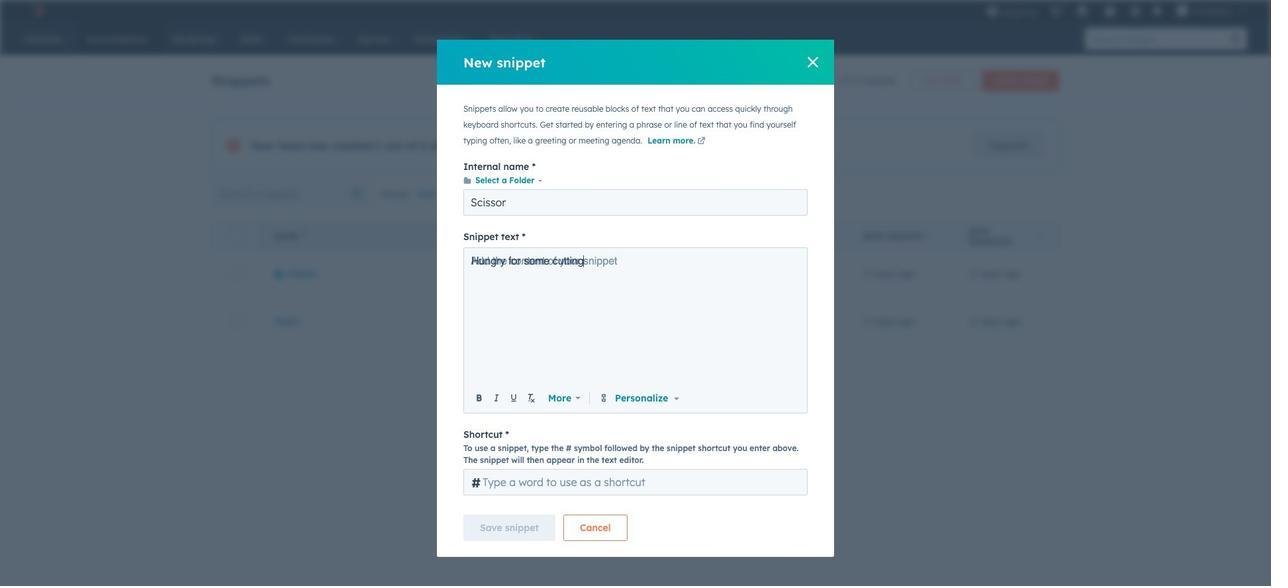 Task type: vqa. For each thing, say whether or not it's contained in the screenshot.
Back to the top
no



Task type: describe. For each thing, give the bounding box(es) containing it.
Type a word to use as a shortcut text field
[[464, 470, 808, 496]]

Search HubSpot search field
[[1086, 28, 1225, 50]]

2 press to sort. image from the left
[[1038, 231, 1043, 240]]

Search search field
[[212, 181, 373, 207]]

ascending sort. press to sort descending. element
[[302, 231, 307, 242]]

1 press to sort. element from the left
[[927, 231, 932, 242]]

1 press to sort. image from the left
[[927, 231, 932, 240]]

2 press to sort. element from the left
[[1038, 231, 1043, 242]]

jacob simon image
[[1177, 5, 1189, 17]]

marketplaces image
[[1077, 6, 1089, 18]]



Task type: locate. For each thing, give the bounding box(es) containing it.
1 link opens in a new window image from the top
[[698, 136, 706, 148]]

banner
[[212, 66, 1060, 91]]

None text field
[[472, 254, 801, 387]]

1 horizontal spatial press to sort. image
[[1038, 231, 1043, 240]]

0 horizontal spatial press to sort. element
[[927, 231, 932, 242]]

press to sort. element
[[927, 231, 932, 242], [1038, 231, 1043, 242]]

0 horizontal spatial press to sort. image
[[927, 231, 932, 240]]

2 link opens in a new window image from the top
[[698, 138, 706, 146]]

1 horizontal spatial press to sort. element
[[1038, 231, 1043, 242]]

ascending sort. press to sort descending. image
[[302, 231, 307, 240]]

press to sort. image
[[927, 231, 932, 240], [1038, 231, 1043, 240]]

dialog
[[437, 40, 835, 558]]

menu
[[980, 0, 1256, 21]]

Give your snippet a name text field
[[464, 189, 808, 216]]

link opens in a new window image
[[698, 136, 706, 148], [698, 138, 706, 146]]

close image
[[808, 57, 819, 68]]



